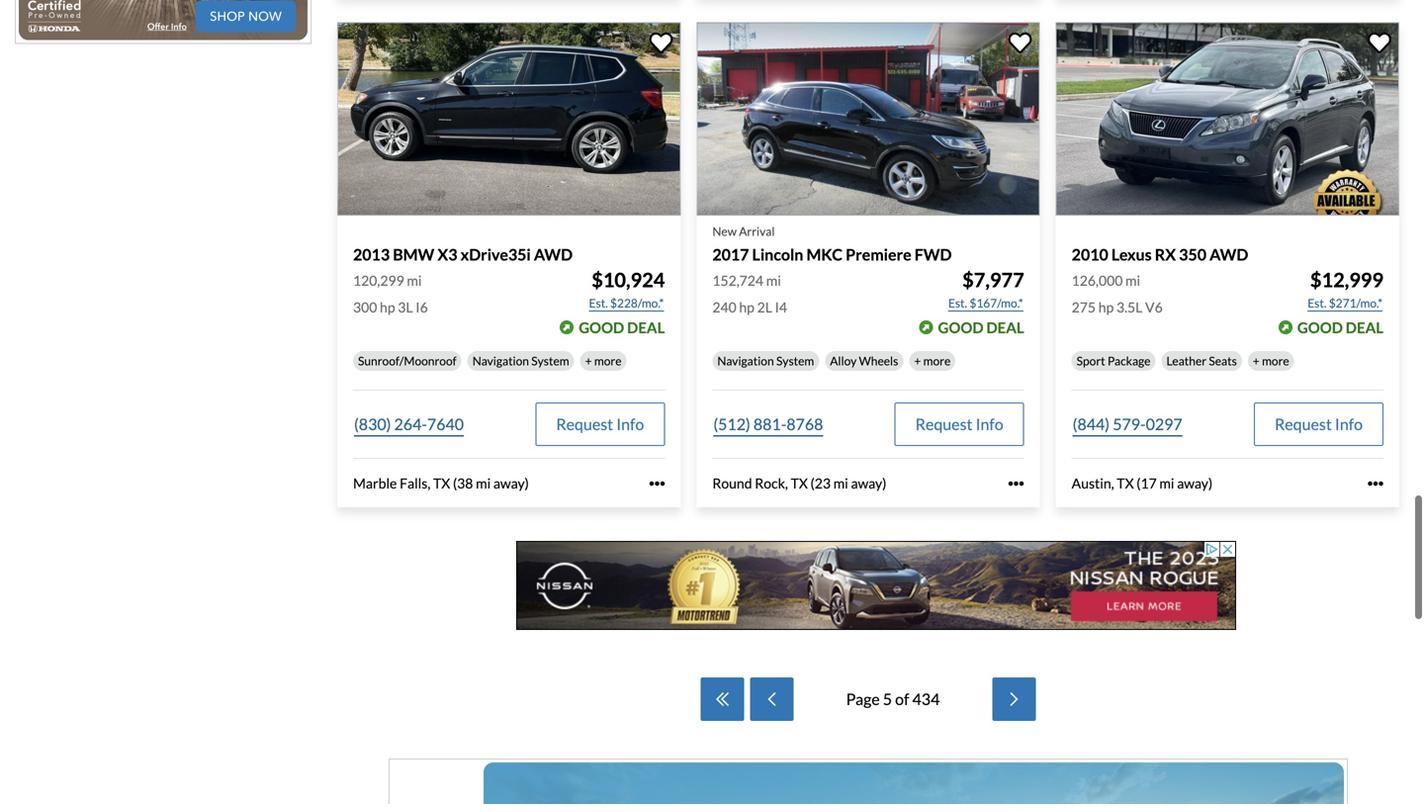 Task type: describe. For each thing, give the bounding box(es) containing it.
of
[[896, 689, 910, 709]]

0297
[[1146, 415, 1183, 434]]

away) for (38 mi away)
[[494, 475, 529, 492]]

7640
[[427, 415, 464, 434]]

alloy wheels
[[830, 354, 899, 368]]

$228/mo.*
[[611, 296, 664, 310]]

0 vertical spatial advertisement region
[[15, 0, 312, 44]]

2l
[[758, 299, 773, 316]]

falls,
[[400, 475, 431, 492]]

(512) 881-8768 button
[[713, 403, 825, 446]]

lexus
[[1112, 245, 1152, 264]]

v6
[[1146, 299, 1163, 316]]

2 request info button from the left
[[895, 403, 1025, 446]]

+ more for $10,924
[[585, 354, 622, 368]]

awd for $10,924
[[534, 245, 573, 264]]

page
[[847, 689, 880, 709]]

3l
[[398, 299, 413, 316]]

300
[[353, 299, 377, 316]]

240
[[713, 299, 737, 316]]

xdrive35i
[[461, 245, 531, 264]]

2017 lincoln mkc premiere fwd suv / crossover front-wheel drive 6-speed automatic image
[[697, 22, 1041, 216]]

request for $12,999
[[1275, 415, 1333, 434]]

i4
[[775, 299, 788, 316]]

(844) 579-0297 button
[[1072, 403, 1184, 446]]

good for $12,999
[[1298, 319, 1344, 337]]

$10,924
[[592, 268, 665, 292]]

+ for $10,924
[[585, 354, 592, 368]]

fwd
[[915, 245, 952, 264]]

est. $167/mo.* button
[[948, 294, 1025, 313]]

(38
[[453, 475, 473, 492]]

2 + from the left
[[915, 354, 921, 368]]

hp for $12,999
[[1099, 299, 1114, 316]]

info for $10,924
[[617, 415, 644, 434]]

126,000 mi 275 hp 3.5l v6
[[1072, 272, 1163, 316]]

request info for $10,924
[[556, 415, 644, 434]]

est. $228/mo.* button
[[588, 294, 665, 313]]

2 more from the left
[[924, 354, 951, 368]]

1 system from the left
[[532, 354, 570, 368]]

120,299 mi 300 hp 3l i6
[[353, 272, 428, 316]]

alloy
[[830, 354, 857, 368]]

mi inside 152,724 mi 240 hp 2l i4
[[767, 272, 782, 289]]

(830) 264-7640
[[354, 415, 464, 434]]

new
[[713, 224, 737, 238]]

info for $12,999
[[1336, 415, 1364, 434]]

lincoln
[[753, 245, 804, 264]]

2 system from the left
[[777, 354, 815, 368]]

seats
[[1210, 354, 1238, 368]]

bmw
[[393, 245, 435, 264]]

434
[[913, 689, 940, 709]]

tx for round rock, tx
[[791, 475, 808, 492]]

120,299
[[353, 272, 404, 289]]

marble falls, tx (38 mi away)
[[353, 475, 529, 492]]

good for $7,977
[[939, 319, 984, 337]]

est. for $10,924
[[589, 296, 608, 310]]

2 navigation system from the left
[[718, 354, 815, 368]]

2010
[[1072, 245, 1109, 264]]

$12,999
[[1311, 268, 1384, 292]]

ellipsis h image
[[1368, 476, 1384, 492]]

chevron double left image
[[713, 691, 733, 707]]

hp for $10,924
[[380, 299, 395, 316]]

rock,
[[755, 475, 789, 492]]

good deal for $12,999
[[1298, 319, 1384, 337]]

round rock, tx (23 mi away)
[[713, 475, 887, 492]]

275
[[1072, 299, 1096, 316]]

2013 bmw x3 xdrive35i awd
[[353, 245, 573, 264]]

2 + more from the left
[[915, 354, 951, 368]]

more for $10,924
[[595, 354, 622, 368]]

austin, tx (17 mi away)
[[1072, 475, 1213, 492]]

3.5l
[[1117, 299, 1143, 316]]

2 info from the left
[[976, 415, 1004, 434]]

x3
[[438, 245, 458, 264]]

marble
[[353, 475, 397, 492]]

chevron right image
[[1005, 691, 1024, 707]]

sunroof/moonroof
[[358, 354, 457, 368]]

new arrival 2017 lincoln mkc premiere fwd
[[713, 224, 952, 264]]

request info for $12,999
[[1275, 415, 1364, 434]]

(23
[[811, 475, 831, 492]]

sport package
[[1077, 354, 1151, 368]]

wheels
[[859, 354, 899, 368]]

hp for $7,977
[[740, 299, 755, 316]]

mkc
[[807, 245, 843, 264]]

est. for $7,977
[[949, 296, 968, 310]]

579-
[[1113, 415, 1146, 434]]

3 away) from the left
[[1178, 475, 1213, 492]]

126,000
[[1072, 272, 1123, 289]]

152,724 mi 240 hp 2l i4
[[713, 272, 788, 316]]

$167/mo.*
[[970, 296, 1024, 310]]



Task type: vqa. For each thing, say whether or not it's contained in the screenshot.
right navigation system
yes



Task type: locate. For each thing, give the bounding box(es) containing it.
deal down $167/mo.*
[[987, 319, 1025, 337]]

(512) 881-8768
[[714, 415, 824, 434]]

1 request from the left
[[556, 415, 614, 434]]

awd right xdrive35i
[[534, 245, 573, 264]]

tx left (23
[[791, 475, 808, 492]]

8768
[[787, 415, 824, 434]]

deal down $271/mo.*
[[1346, 319, 1384, 337]]

good down est. $271/mo.* button
[[1298, 319, 1344, 337]]

good down est. $228/mo.* button
[[579, 319, 625, 337]]

ellipsis h image
[[649, 476, 665, 492], [1009, 476, 1025, 492]]

0 horizontal spatial away)
[[494, 475, 529, 492]]

austin,
[[1072, 475, 1115, 492]]

3 good from the left
[[1298, 319, 1344, 337]]

2 horizontal spatial + more
[[1253, 354, 1290, 368]]

1 request info button from the left
[[536, 403, 665, 446]]

ellipsis h image left austin,
[[1009, 476, 1025, 492]]

system
[[532, 354, 570, 368], [777, 354, 815, 368]]

350
[[1180, 245, 1207, 264]]

3 hp from the left
[[1099, 299, 1114, 316]]

0 horizontal spatial est.
[[589, 296, 608, 310]]

1 horizontal spatial awd
[[1210, 245, 1249, 264]]

2 horizontal spatial info
[[1336, 415, 1364, 434]]

2 awd from the left
[[1210, 245, 1249, 264]]

away)
[[494, 475, 529, 492], [851, 475, 887, 492], [1178, 475, 1213, 492]]

good deal for $7,977
[[939, 319, 1025, 337]]

1 info from the left
[[617, 415, 644, 434]]

more for $12,999
[[1263, 354, 1290, 368]]

page 5 of 434
[[847, 689, 940, 709]]

awd
[[534, 245, 573, 264], [1210, 245, 1249, 264]]

more
[[595, 354, 622, 368], [924, 354, 951, 368], [1263, 354, 1290, 368]]

away) right the (38 at the bottom left of the page
[[494, 475, 529, 492]]

2 request info from the left
[[916, 415, 1004, 434]]

$10,924 est. $228/mo.*
[[589, 268, 665, 310]]

mi right (17
[[1160, 475, 1175, 492]]

i6
[[416, 299, 428, 316]]

3 request info button from the left
[[1255, 403, 1384, 446]]

(17
[[1137, 475, 1157, 492]]

2017
[[713, 245, 750, 264]]

navigation down 2l at the right top
[[718, 354, 774, 368]]

request for $10,924
[[556, 415, 614, 434]]

3 request from the left
[[1275, 415, 1333, 434]]

$7,977
[[963, 268, 1025, 292]]

tx left the (38 at the bottom left of the page
[[433, 475, 450, 492]]

0 horizontal spatial ellipsis h image
[[649, 476, 665, 492]]

+ down est. $228/mo.* button
[[585, 354, 592, 368]]

more right seats
[[1263, 354, 1290, 368]]

good deal down est. $271/mo.* button
[[1298, 319, 1384, 337]]

0 horizontal spatial request
[[556, 415, 614, 434]]

good deal
[[579, 319, 665, 337], [939, 319, 1025, 337], [1298, 319, 1384, 337]]

+ more right seats
[[1253, 354, 1290, 368]]

3 more from the left
[[1263, 354, 1290, 368]]

1 horizontal spatial +
[[915, 354, 921, 368]]

request info button for $10,924
[[536, 403, 665, 446]]

1 est. from the left
[[589, 296, 608, 310]]

1 horizontal spatial more
[[924, 354, 951, 368]]

1 navigation from the left
[[473, 354, 529, 368]]

1 horizontal spatial ellipsis h image
[[1009, 476, 1025, 492]]

2 good from the left
[[939, 319, 984, 337]]

1 horizontal spatial + more
[[915, 354, 951, 368]]

est. inside $12,999 est. $271/mo.*
[[1308, 296, 1327, 310]]

1 horizontal spatial good deal
[[939, 319, 1025, 337]]

request info
[[556, 415, 644, 434], [916, 415, 1004, 434], [1275, 415, 1364, 434]]

1 horizontal spatial request
[[916, 415, 973, 434]]

advertisement region
[[15, 0, 312, 44], [517, 541, 1237, 630], [389, 759, 1349, 804]]

2 horizontal spatial away)
[[1178, 475, 1213, 492]]

deal
[[627, 319, 665, 337], [987, 319, 1025, 337], [1346, 319, 1384, 337]]

ellipsis h image for round rock, tx (23 mi away)
[[1009, 476, 1025, 492]]

1 horizontal spatial good
[[939, 319, 984, 337]]

request
[[556, 415, 614, 434], [916, 415, 973, 434], [1275, 415, 1333, 434]]

chevron left image
[[763, 691, 782, 707]]

awd right 350
[[1210, 245, 1249, 264]]

est. for $12,999
[[1308, 296, 1327, 310]]

est.
[[589, 296, 608, 310], [949, 296, 968, 310], [1308, 296, 1327, 310]]

away) right (23
[[851, 475, 887, 492]]

leather seats
[[1167, 354, 1238, 368]]

152,724
[[713, 272, 764, 289]]

+ more
[[585, 354, 622, 368], [915, 354, 951, 368], [1253, 354, 1290, 368]]

1 navigation system from the left
[[473, 354, 570, 368]]

1 + from the left
[[585, 354, 592, 368]]

mi down lexus
[[1126, 272, 1141, 289]]

1 ellipsis h image from the left
[[649, 476, 665, 492]]

awd for $12,999
[[1210, 245, 1249, 264]]

3 + more from the left
[[1253, 354, 1290, 368]]

navigation system
[[473, 354, 570, 368], [718, 354, 815, 368]]

0 horizontal spatial request info
[[556, 415, 644, 434]]

2 away) from the left
[[851, 475, 887, 492]]

1 horizontal spatial navigation
[[718, 354, 774, 368]]

leather
[[1167, 354, 1207, 368]]

hp right 275
[[1099, 299, 1114, 316]]

navigation right sunroof/moonroof
[[473, 354, 529, 368]]

3 info from the left
[[1336, 415, 1364, 434]]

1 + more from the left
[[585, 354, 622, 368]]

$7,977 est. $167/mo.*
[[949, 268, 1025, 310]]

881-
[[754, 415, 787, 434]]

+ more right wheels
[[915, 354, 951, 368]]

2 tx from the left
[[791, 475, 808, 492]]

good deal down est. $228/mo.* button
[[579, 319, 665, 337]]

1 horizontal spatial request info
[[916, 415, 1004, 434]]

+ more down est. $228/mo.* button
[[585, 354, 622, 368]]

1 horizontal spatial navigation system
[[718, 354, 815, 368]]

good deal for $10,924
[[579, 319, 665, 337]]

1 deal from the left
[[627, 319, 665, 337]]

1 vertical spatial advertisement region
[[517, 541, 1237, 630]]

est. down $10,924
[[589, 296, 608, 310]]

away) for (23 mi away)
[[851, 475, 887, 492]]

3 est. from the left
[[1308, 296, 1327, 310]]

2 horizontal spatial +
[[1253, 354, 1260, 368]]

$271/mo.*
[[1330, 296, 1383, 310]]

1 horizontal spatial info
[[976, 415, 1004, 434]]

0 horizontal spatial more
[[595, 354, 622, 368]]

est. inside the "$10,924 est. $228/mo.*"
[[589, 296, 608, 310]]

hp left 3l
[[380, 299, 395, 316]]

away) right (17
[[1178, 475, 1213, 492]]

1 horizontal spatial deal
[[987, 319, 1025, 337]]

2 hp from the left
[[740, 299, 755, 316]]

deal down the $228/mo.*
[[627, 319, 665, 337]]

2 horizontal spatial est.
[[1308, 296, 1327, 310]]

0 horizontal spatial good deal
[[579, 319, 665, 337]]

tx left (17
[[1117, 475, 1135, 492]]

2 horizontal spatial more
[[1263, 354, 1290, 368]]

mi down bmw
[[407, 272, 422, 289]]

est. down $12,999
[[1308, 296, 1327, 310]]

0 horizontal spatial awd
[[534, 245, 573, 264]]

mi inside 120,299 mi 300 hp 3l i6
[[407, 272, 422, 289]]

tx
[[433, 475, 450, 492], [791, 475, 808, 492], [1117, 475, 1135, 492]]

deal for $7,977
[[987, 319, 1025, 337]]

3 deal from the left
[[1346, 319, 1384, 337]]

0 horizontal spatial tx
[[433, 475, 450, 492]]

2 horizontal spatial good
[[1298, 319, 1344, 337]]

1 good deal from the left
[[579, 319, 665, 337]]

3 tx from the left
[[1117, 475, 1135, 492]]

more right wheels
[[924, 354, 951, 368]]

hp inside the 126,000 mi 275 hp 3.5l v6
[[1099, 299, 1114, 316]]

est. inside $7,977 est. $167/mo.*
[[949, 296, 968, 310]]

ellipsis h image left round
[[649, 476, 665, 492]]

hp left 2l at the right top
[[740, 299, 755, 316]]

2 horizontal spatial request info button
[[1255, 403, 1384, 446]]

2 est. from the left
[[949, 296, 968, 310]]

est. left $167/mo.*
[[949, 296, 968, 310]]

good deal down the est. $167/mo.* button
[[939, 319, 1025, 337]]

good
[[579, 319, 625, 337], [939, 319, 984, 337], [1298, 319, 1344, 337]]

2010 lexus rx 350 awd
[[1072, 245, 1249, 264]]

more down est. $228/mo.* button
[[595, 354, 622, 368]]

est. $271/mo.* button
[[1307, 294, 1384, 313]]

1 request info from the left
[[556, 415, 644, 434]]

2 navigation from the left
[[718, 354, 774, 368]]

2 request from the left
[[916, 415, 973, 434]]

2 horizontal spatial tx
[[1117, 475, 1135, 492]]

tx for marble falls, tx
[[433, 475, 450, 492]]

navigation
[[473, 354, 529, 368], [718, 354, 774, 368]]

(844) 579-0297
[[1073, 415, 1183, 434]]

deal for $10,924
[[627, 319, 665, 337]]

$12,999 est. $271/mo.*
[[1308, 268, 1384, 310]]

+ right wheels
[[915, 354, 921, 368]]

ellipsis h image for marble falls, tx (38 mi away)
[[649, 476, 665, 492]]

(830)
[[354, 415, 391, 434]]

2 ellipsis h image from the left
[[1009, 476, 1025, 492]]

264-
[[394, 415, 427, 434]]

0 horizontal spatial +
[[585, 354, 592, 368]]

3 + from the left
[[1253, 354, 1260, 368]]

round
[[713, 475, 753, 492]]

gray 2010 lexus rx 350 awd suv / crossover all-wheel drive 6-speed automatic overdrive image
[[1056, 22, 1400, 216]]

hp inside 152,724 mi 240 hp 2l i4
[[740, 299, 755, 316]]

1 horizontal spatial away)
[[851, 475, 887, 492]]

mi inside the 126,000 mi 275 hp 3.5l v6
[[1126, 272, 1141, 289]]

sport
[[1077, 354, 1106, 368]]

1 awd from the left
[[534, 245, 573, 264]]

(830) 264-7640 button
[[353, 403, 465, 446]]

2 horizontal spatial hp
[[1099, 299, 1114, 316]]

request info button for $12,999
[[1255, 403, 1384, 446]]

mi down lincoln
[[767, 272, 782, 289]]

info
[[617, 415, 644, 434], [976, 415, 1004, 434], [1336, 415, 1364, 434]]

mi right the (38 at the bottom left of the page
[[476, 475, 491, 492]]

hp inside 120,299 mi 300 hp 3l i6
[[380, 299, 395, 316]]

2013
[[353, 245, 390, 264]]

hp
[[380, 299, 395, 316], [740, 299, 755, 316], [1099, 299, 1114, 316]]

1 hp from the left
[[380, 299, 395, 316]]

0 horizontal spatial request info button
[[536, 403, 665, 446]]

2 horizontal spatial request info
[[1275, 415, 1364, 434]]

mi
[[407, 272, 422, 289], [767, 272, 782, 289], [1126, 272, 1141, 289], [476, 475, 491, 492], [834, 475, 849, 492], [1160, 475, 1175, 492]]

0 horizontal spatial hp
[[380, 299, 395, 316]]

0 horizontal spatial navigation
[[473, 354, 529, 368]]

2 good deal from the left
[[939, 319, 1025, 337]]

1 horizontal spatial request info button
[[895, 403, 1025, 446]]

1 horizontal spatial hp
[[740, 299, 755, 316]]

package
[[1108, 354, 1151, 368]]

+ more for $12,999
[[1253, 354, 1290, 368]]

1 tx from the left
[[433, 475, 450, 492]]

good down the est. $167/mo.* button
[[939, 319, 984, 337]]

1 horizontal spatial system
[[777, 354, 815, 368]]

arrival
[[739, 224, 775, 238]]

1 away) from the left
[[494, 475, 529, 492]]

0 horizontal spatial good
[[579, 319, 625, 337]]

0 horizontal spatial system
[[532, 354, 570, 368]]

2 vertical spatial advertisement region
[[389, 759, 1349, 804]]

mi right (23
[[834, 475, 849, 492]]

3 good deal from the left
[[1298, 319, 1384, 337]]

rx
[[1155, 245, 1177, 264]]

1 horizontal spatial tx
[[791, 475, 808, 492]]

2 horizontal spatial deal
[[1346, 319, 1384, 337]]

request info button
[[536, 403, 665, 446], [895, 403, 1025, 446], [1255, 403, 1384, 446]]

+ for $12,999
[[1253, 354, 1260, 368]]

black 2013 bmw x3 xdrive35i awd suv / crossover all-wheel drive 8-speed automatic image
[[337, 22, 681, 216]]

0 horizontal spatial + more
[[585, 354, 622, 368]]

2 horizontal spatial request
[[1275, 415, 1333, 434]]

2 horizontal spatial good deal
[[1298, 319, 1384, 337]]

good for $10,924
[[579, 319, 625, 337]]

1 good from the left
[[579, 319, 625, 337]]

deal for $12,999
[[1346, 319, 1384, 337]]

2 deal from the left
[[987, 319, 1025, 337]]

1 horizontal spatial est.
[[949, 296, 968, 310]]

0 horizontal spatial info
[[617, 415, 644, 434]]

premiere
[[846, 245, 912, 264]]

0 horizontal spatial deal
[[627, 319, 665, 337]]

(512)
[[714, 415, 751, 434]]

+ right seats
[[1253, 354, 1260, 368]]

1 more from the left
[[595, 354, 622, 368]]

0 horizontal spatial navigation system
[[473, 354, 570, 368]]

+
[[585, 354, 592, 368], [915, 354, 921, 368], [1253, 354, 1260, 368]]

5
[[883, 689, 893, 709]]

3 request info from the left
[[1275, 415, 1364, 434]]

(844)
[[1073, 415, 1110, 434]]



